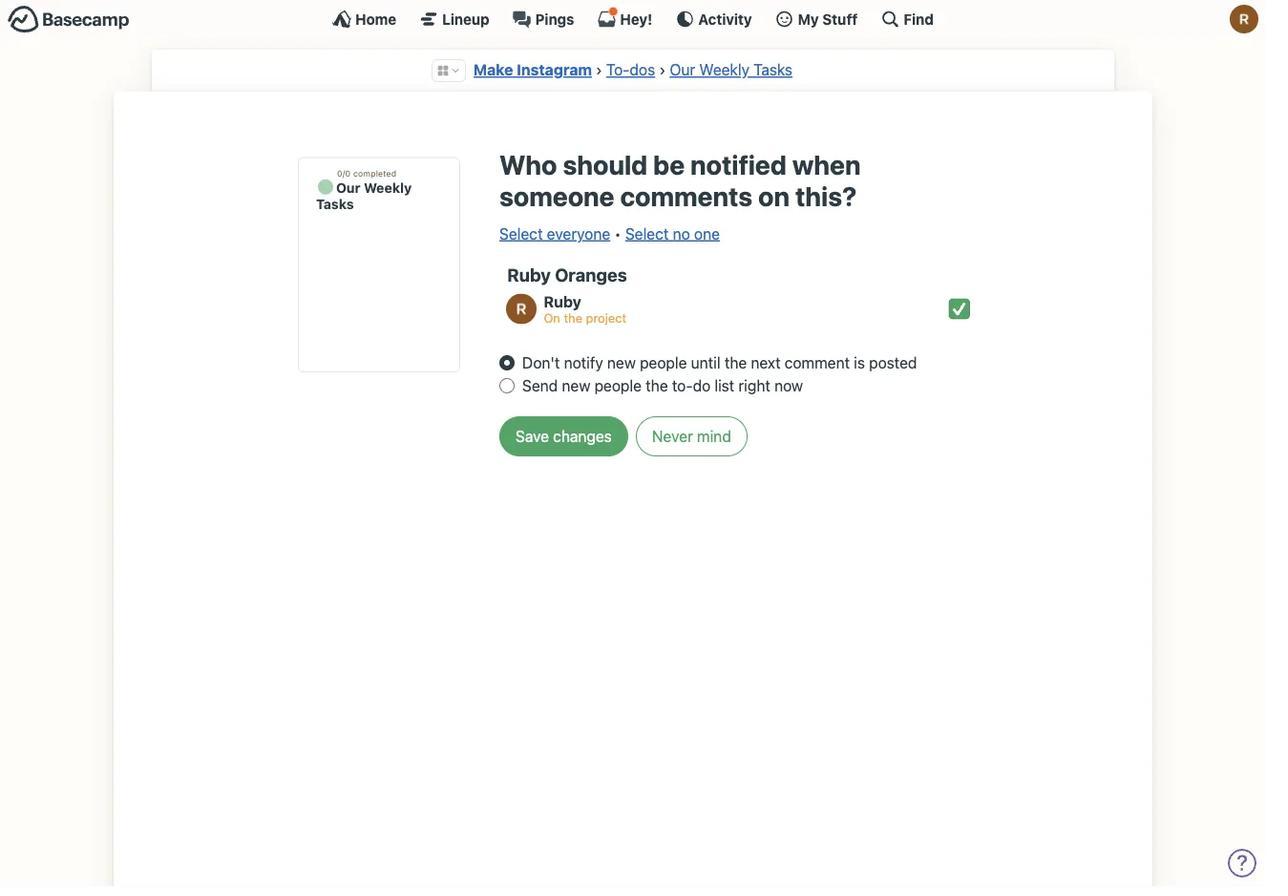 Task type: describe. For each thing, give the bounding box(es) containing it.
do
[[693, 377, 711, 395]]

switch accounts image
[[8, 5, 130, 34]]

activity
[[698, 11, 752, 27]]

make instagram
[[474, 61, 592, 79]]

stuff
[[822, 11, 858, 27]]

should
[[563, 148, 648, 180]]

0 vertical spatial weekly
[[699, 61, 749, 79]]

send new people the to-do list              right now
[[522, 377, 803, 395]]

who should be notified when someone comments on this?
[[499, 148, 861, 212]]

mind
[[697, 427, 731, 445]]

when
[[792, 148, 861, 180]]

to-dos link
[[606, 61, 655, 79]]

project
[[586, 311, 627, 325]]

never
[[652, 427, 693, 445]]

notify
[[564, 354, 603, 372]]

select everyone • select no one
[[499, 224, 720, 243]]

who
[[499, 148, 557, 180]]

on
[[758, 180, 790, 212]]

now
[[774, 377, 803, 395]]

is
[[854, 354, 865, 372]]

2 › from the left
[[659, 61, 666, 79]]

my stuff button
[[775, 10, 858, 29]]

our weekly tasks
[[316, 180, 412, 211]]

someone
[[499, 180, 614, 212]]

ruby for on
[[544, 292, 581, 310]]

1 vertical spatial the
[[725, 354, 747, 372]]

right
[[738, 377, 770, 395]]

comment
[[785, 354, 850, 372]]

1 horizontal spatial our weekly tasks link
[[670, 61, 793, 79]]

ruby on the project
[[544, 292, 627, 325]]

posted
[[869, 354, 917, 372]]

list
[[715, 377, 734, 395]]

our inside our weekly tasks
[[336, 180, 360, 195]]

1 › from the left
[[596, 61, 602, 79]]

1 vertical spatial people
[[594, 377, 642, 395]]

activity link
[[675, 10, 752, 29]]

no
[[673, 224, 690, 243]]

don't
[[522, 354, 560, 372]]

make
[[474, 61, 513, 79]]

instagram
[[517, 61, 592, 79]]

weekly inside our weekly tasks
[[364, 180, 412, 195]]

my
[[798, 11, 819, 27]]

to-
[[606, 61, 630, 79]]

notified
[[690, 148, 787, 180]]



Task type: vqa. For each thing, say whether or not it's contained in the screenshot.
mind
yes



Task type: locate. For each thing, give the bounding box(es) containing it.
› left to-
[[596, 61, 602, 79]]

0 vertical spatial ruby
[[507, 264, 551, 285]]

1 vertical spatial our weekly tasks link
[[299, 158, 459, 371]]

never mind
[[652, 427, 731, 445]]

1 vertical spatial tasks
[[316, 196, 354, 211]]

never mind link
[[636, 416, 747, 456]]

select
[[499, 224, 543, 243], [625, 224, 669, 243]]

2 horizontal spatial the
[[725, 354, 747, 372]]

0 horizontal spatial our weekly tasks link
[[299, 158, 459, 371]]

don't notify new people until the next comment is posted
[[522, 354, 917, 372]]

1 horizontal spatial tasks
[[753, 61, 793, 79]]

1 horizontal spatial ›
[[659, 61, 666, 79]]

› to-dos › our weekly tasks
[[596, 61, 793, 79]]

home
[[355, 11, 396, 27]]

comments
[[620, 180, 753, 212]]

everyone
[[547, 224, 610, 243]]

0 horizontal spatial tasks
[[316, 196, 354, 211]]

weekly
[[699, 61, 749, 79], [364, 180, 412, 195]]

people up send new people the to-do list              right now
[[640, 354, 687, 372]]

home link
[[332, 10, 396, 29]]

0 horizontal spatial select
[[499, 224, 543, 243]]

new right notify
[[607, 354, 636, 372]]

lineup link
[[419, 10, 489, 29]]

dos
[[630, 61, 655, 79]]

one
[[694, 224, 720, 243]]

the inside ruby on the project
[[564, 311, 582, 325]]

1 horizontal spatial ruby image
[[1230, 5, 1258, 33]]

0 horizontal spatial new
[[562, 377, 590, 395]]

ruby inside ruby on the project
[[544, 292, 581, 310]]

our weekly tasks link
[[670, 61, 793, 79], [299, 158, 459, 371]]

new down notify
[[562, 377, 590, 395]]

1 horizontal spatial weekly
[[699, 61, 749, 79]]

our
[[670, 61, 695, 79], [336, 180, 360, 195]]

my stuff
[[798, 11, 858, 27]]

the up "list"
[[725, 354, 747, 372]]

2 vertical spatial the
[[646, 377, 668, 395]]

1 vertical spatial ruby
[[544, 292, 581, 310]]

until
[[691, 354, 721, 372]]

1 vertical spatial weekly
[[364, 180, 412, 195]]

pings button
[[512, 10, 574, 29]]

1 vertical spatial new
[[562, 377, 590, 395]]

ruby for oranges
[[507, 264, 551, 285]]

2 select from the left
[[625, 224, 669, 243]]

1 horizontal spatial our
[[670, 61, 695, 79]]

0 horizontal spatial our
[[336, 180, 360, 195]]

the right on
[[564, 311, 582, 325]]

0 vertical spatial ruby image
[[1230, 5, 1258, 33]]

make instagram link
[[474, 61, 592, 79]]

ruby image inside main element
[[1230, 5, 1258, 33]]

next
[[751, 354, 781, 372]]

tasks
[[753, 61, 793, 79], [316, 196, 354, 211]]

main element
[[0, 0, 1266, 37]]

•
[[614, 224, 621, 243]]

0 horizontal spatial ruby image
[[506, 294, 537, 324]]

hey!
[[620, 11, 652, 27]]

lineup
[[442, 11, 489, 27]]

›
[[596, 61, 602, 79], [659, 61, 666, 79]]

0 vertical spatial our weekly tasks link
[[670, 61, 793, 79]]

0 vertical spatial our
[[670, 61, 695, 79]]

ruby up on
[[544, 292, 581, 310]]

0 vertical spatial people
[[640, 354, 687, 372]]

people
[[640, 354, 687, 372], [594, 377, 642, 395]]

None submit
[[499, 416, 628, 456]]

oranges
[[555, 264, 627, 285]]

0 horizontal spatial ›
[[596, 61, 602, 79]]

1 horizontal spatial select
[[625, 224, 669, 243]]

ruby down select everyone button
[[507, 264, 551, 285]]

pings
[[535, 11, 574, 27]]

select no one button
[[625, 222, 720, 245]]

1 horizontal spatial the
[[646, 377, 668, 395]]

select everyone button
[[499, 222, 610, 245]]

0 vertical spatial tasks
[[753, 61, 793, 79]]

on
[[544, 311, 560, 325]]

be
[[653, 148, 685, 180]]

hey! button
[[597, 7, 652, 29]]

the left to-
[[646, 377, 668, 395]]

tasks inside our weekly tasks
[[316, 196, 354, 211]]

this?
[[795, 180, 857, 212]]

to-
[[672, 377, 693, 395]]

1 vertical spatial ruby image
[[506, 294, 537, 324]]

find button
[[881, 10, 934, 29]]

find
[[904, 11, 934, 27]]

1 vertical spatial our
[[336, 180, 360, 195]]

the
[[564, 311, 582, 325], [725, 354, 747, 372], [646, 377, 668, 395]]

new
[[607, 354, 636, 372], [562, 377, 590, 395]]

› right the dos
[[659, 61, 666, 79]]

select down "someone"
[[499, 224, 543, 243]]

ruby image
[[1230, 5, 1258, 33], [506, 294, 537, 324]]

0 horizontal spatial weekly
[[364, 180, 412, 195]]

ruby
[[507, 264, 551, 285], [544, 292, 581, 310]]

0 vertical spatial the
[[564, 311, 582, 325]]

send
[[522, 377, 558, 395]]

ruby oranges
[[507, 264, 627, 285]]

1 select from the left
[[499, 224, 543, 243]]

people down notify
[[594, 377, 642, 395]]

0 vertical spatial new
[[607, 354, 636, 372]]

1 horizontal spatial new
[[607, 354, 636, 372]]

0 horizontal spatial the
[[564, 311, 582, 325]]

select right •
[[625, 224, 669, 243]]



